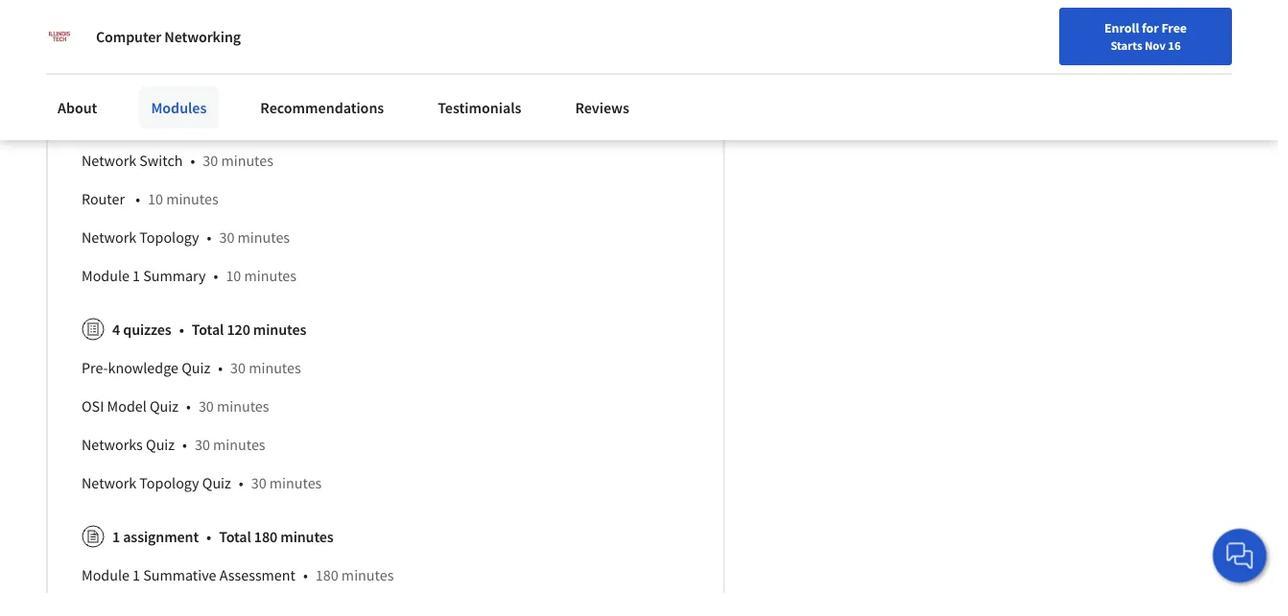 Task type: describe. For each thing, give the bounding box(es) containing it.
network for network topology quiz
[[82, 473, 136, 493]]

computer networking
[[96, 27, 241, 46]]

quizzes
[[123, 320, 171, 339]]

networks
[[82, 435, 143, 454]]

modules link
[[140, 86, 218, 129]]

testimonials
[[438, 98, 522, 117]]

nov
[[1145, 37, 1166, 53]]

pre-
[[82, 358, 108, 377]]

osi for osi model
[[82, 74, 104, 93]]

quiz for topology
[[202, 473, 231, 493]]

• right summary
[[214, 266, 218, 285]]

• total 180 minutes
[[206, 527, 334, 546]]

• down • total 120 minutes
[[218, 358, 223, 377]]

• down pre-knowledge quiz • 30 minutes
[[186, 397, 191, 416]]

30 down pre-knowledge quiz • 30 minutes
[[199, 397, 214, 416]]

quiz down osi model quiz • 30 minutes on the left bottom
[[146, 435, 175, 454]]

networking
[[164, 27, 241, 46]]

for
[[31, 10, 52, 29]]

1 horizontal spatial 10
[[226, 266, 241, 285]]

topology for •
[[139, 228, 199, 247]]

120
[[227, 320, 250, 339]]

total for total 120 minutes
[[192, 320, 224, 339]]

osi for osi model quiz
[[82, 397, 104, 416]]

internet
[[82, 113, 133, 132]]

computer
[[96, 27, 161, 46]]

30 up 'network topology quiz • 30 minutes'
[[195, 435, 210, 454]]

chat with us image
[[1225, 540, 1255, 571]]

30 down the 120
[[230, 358, 246, 377]]

module for module 1 summary
[[82, 266, 129, 285]]

individuals
[[55, 10, 128, 29]]

career
[[828, 60, 865, 78]]

find your new career
[[745, 60, 865, 78]]

0 vertical spatial 180
[[254, 527, 278, 546]]

topology for quiz
[[139, 473, 199, 493]]

module 1 summative assessment • 180 minutes
[[82, 566, 394, 585]]

network topology quiz • 30 minutes
[[82, 473, 322, 493]]

30 up module 1 summary • 10 minutes
[[219, 228, 235, 247]]

reviews
[[575, 98, 630, 117]]

reviews link
[[564, 86, 641, 129]]

• right assignment
[[206, 527, 211, 546]]

router • 10 minutes
[[82, 189, 218, 208]]

• up modules
[[154, 74, 159, 93]]

for individuals
[[31, 10, 128, 29]]

shopping cart: 1 item image
[[884, 53, 921, 84]]

network topology • 30 minutes
[[82, 228, 290, 247]]

30 up modules
[[167, 74, 182, 93]]

summary
[[143, 266, 206, 285]]

suite
[[193, 113, 226, 132]]

osi model quiz • 30 minutes
[[82, 397, 269, 416]]

model for •
[[107, 74, 147, 93]]

model for quiz
[[107, 397, 147, 416]]

total for total 180 minutes
[[219, 527, 251, 546]]

protocol
[[136, 113, 190, 132]]

internet protocol suite
[[82, 113, 226, 132]]

english button
[[931, 38, 1046, 101]]

router
[[82, 189, 125, 208]]

summative
[[143, 566, 216, 585]]

4 quizzes
[[112, 320, 171, 339]]

knowledge
[[108, 358, 178, 377]]



Task type: vqa. For each thing, say whether or not it's contained in the screenshot.
need to the middle
no



Task type: locate. For each thing, give the bounding box(es) containing it.
0 vertical spatial network
[[82, 151, 136, 170]]

osi
[[82, 74, 104, 93], [82, 397, 104, 416]]

2 module from the top
[[82, 566, 129, 585]]

10 minutes
[[246, 113, 317, 132]]

0 vertical spatial topology
[[139, 228, 199, 247]]

• up • total 180 minutes
[[239, 473, 244, 493]]

1
[[133, 266, 140, 285], [112, 527, 120, 546], [133, 566, 140, 585]]

1 module from the top
[[82, 266, 129, 285]]

1 vertical spatial 1
[[112, 527, 120, 546]]

2 horizontal spatial 10
[[246, 113, 262, 132]]

topology up summary
[[139, 228, 199, 247]]

0 vertical spatial model
[[107, 74, 147, 93]]

1 for summary
[[133, 266, 140, 285]]

0 vertical spatial osi
[[82, 74, 104, 93]]

quiz up osi model quiz • 30 minutes on the left bottom
[[182, 358, 210, 377]]

2 topology from the top
[[139, 473, 199, 493]]

• right assessment
[[303, 566, 308, 585]]

1 horizontal spatial 180
[[316, 566, 338, 585]]

1 vertical spatial 180
[[316, 566, 338, 585]]

model up networks
[[107, 397, 147, 416]]

starts
[[1111, 37, 1143, 53]]

1 vertical spatial model
[[107, 397, 147, 416]]

2 network from the top
[[82, 228, 136, 247]]

osi down pre-
[[82, 397, 104, 416]]

30 down suite
[[203, 151, 218, 170]]

osi up about
[[82, 74, 104, 93]]

recommendations link
[[249, 86, 396, 129]]

1 for summative
[[133, 566, 140, 585]]

module 1 summary • 10 minutes
[[82, 266, 297, 285]]

1 left assignment
[[112, 527, 120, 546]]

180
[[254, 527, 278, 546], [316, 566, 338, 585]]

network switch • 30 minutes
[[82, 151, 273, 170]]

• right switch
[[190, 151, 195, 170]]

minutes
[[185, 74, 237, 93], [265, 113, 317, 132], [221, 151, 273, 170], [166, 189, 218, 208], [238, 228, 290, 247], [244, 266, 297, 285], [253, 320, 306, 339], [249, 358, 301, 377], [217, 397, 269, 416], [213, 435, 265, 454], [270, 473, 322, 493], [281, 527, 334, 546], [342, 566, 394, 585]]

network for network topology
[[82, 228, 136, 247]]

pre-knowledge quiz • 30 minutes
[[82, 358, 301, 377]]

your
[[772, 60, 798, 78]]

2 model from the top
[[107, 397, 147, 416]]

english
[[965, 60, 1012, 79]]

network
[[82, 151, 136, 170], [82, 228, 136, 247], [82, 473, 136, 493]]

topology
[[139, 228, 199, 247], [139, 473, 199, 493]]

free
[[1162, 19, 1187, 36]]

illinois tech image
[[46, 23, 73, 50]]

network for network switch
[[82, 151, 136, 170]]

total up module 1 summative assessment • 180 minutes on the bottom left
[[219, 527, 251, 546]]

16
[[1168, 37, 1181, 53]]

recommendations
[[260, 98, 384, 117]]

network down networks
[[82, 473, 136, 493]]

quiz for model
[[150, 397, 179, 416]]

model
[[107, 74, 147, 93], [107, 397, 147, 416]]

1 vertical spatial network
[[82, 228, 136, 247]]

1 left summary
[[133, 266, 140, 285]]

quiz down networks quiz • 30 minutes
[[202, 473, 231, 493]]

find
[[745, 60, 770, 78]]

topology down networks quiz • 30 minutes
[[139, 473, 199, 493]]

enroll
[[1105, 19, 1140, 36]]

switch
[[139, 151, 183, 170]]

module down 1 assignment
[[82, 566, 129, 585]]

modules
[[151, 98, 207, 117]]

• up module 1 summary • 10 minutes
[[207, 228, 212, 247]]

total left the 120
[[192, 320, 224, 339]]

enroll for free starts nov 16
[[1105, 19, 1187, 53]]

assignment
[[123, 527, 199, 546]]

0 vertical spatial module
[[82, 266, 129, 285]]

1 vertical spatial osi
[[82, 397, 104, 416]]

networks quiz • 30 minutes
[[82, 435, 265, 454]]

quiz for knowledge
[[182, 358, 210, 377]]

2 vertical spatial 1
[[133, 566, 140, 585]]

1 vertical spatial module
[[82, 566, 129, 585]]

• right router
[[136, 189, 140, 208]]

requirements
[[142, 36, 232, 55]]

30
[[167, 74, 182, 93], [203, 151, 218, 170], [219, 228, 235, 247], [230, 358, 246, 377], [199, 397, 214, 416], [195, 435, 210, 454], [251, 473, 266, 493]]

software
[[82, 36, 139, 55]]

1 topology from the top
[[139, 228, 199, 247]]

10 down switch
[[148, 189, 163, 208]]

0 horizontal spatial 10
[[148, 189, 163, 208]]

2 vertical spatial 10
[[226, 266, 241, 285]]

0 horizontal spatial 180
[[254, 527, 278, 546]]

network down internet on the top
[[82, 151, 136, 170]]

2 vertical spatial network
[[82, 473, 136, 493]]

1 vertical spatial total
[[219, 527, 251, 546]]

10
[[246, 113, 262, 132], [148, 189, 163, 208], [226, 266, 241, 285]]

1 down 1 assignment
[[133, 566, 140, 585]]

about
[[58, 98, 97, 117]]

model down software
[[107, 74, 147, 93]]

•
[[239, 36, 244, 55], [154, 74, 159, 93], [190, 151, 195, 170], [136, 189, 140, 208], [207, 228, 212, 247], [214, 266, 218, 285], [179, 320, 184, 339], [218, 358, 223, 377], [186, 397, 191, 416], [182, 435, 187, 454], [239, 473, 244, 493], [206, 527, 211, 546], [303, 566, 308, 585]]

10 up the 120
[[226, 266, 241, 285]]

assessment
[[220, 566, 296, 585]]

2 osi from the top
[[82, 397, 104, 416]]

module for module 1 summative assessment
[[82, 566, 129, 585]]

3 network from the top
[[82, 473, 136, 493]]

module up 4
[[82, 266, 129, 285]]

module
[[82, 266, 129, 285], [82, 566, 129, 585]]

None search field
[[274, 50, 504, 89]]

• down osi model quiz • 30 minutes on the left bottom
[[182, 435, 187, 454]]

180 down • total 180 minutes
[[316, 566, 338, 585]]

0 vertical spatial 1
[[133, 266, 140, 285]]

testimonials link
[[426, 86, 533, 129]]

180 up assessment
[[254, 527, 278, 546]]

4
[[112, 320, 120, 339]]

30 up • total 180 minutes
[[251, 473, 266, 493]]

network down router
[[82, 228, 136, 247]]

10 right suite
[[246, 113, 262, 132]]

1 vertical spatial 10
[[148, 189, 163, 208]]

new
[[801, 60, 826, 78]]

1 assignment
[[112, 527, 199, 546]]

total
[[192, 320, 224, 339], [219, 527, 251, 546]]

osi model • 30 minutes
[[82, 74, 237, 93]]

1 network from the top
[[82, 151, 136, 170]]

• right "requirements" at top left
[[239, 36, 244, 55]]

about link
[[46, 86, 109, 129]]

quiz
[[182, 358, 210, 377], [150, 397, 179, 416], [146, 435, 175, 454], [202, 473, 231, 493]]

1 model from the top
[[107, 74, 147, 93]]

0 vertical spatial 10
[[246, 113, 262, 132]]

• right quizzes
[[179, 320, 184, 339]]

software requirements •
[[82, 36, 244, 55]]

1 vertical spatial topology
[[139, 473, 199, 493]]

• total 120 minutes
[[179, 320, 306, 339]]

find your new career link
[[735, 58, 875, 82]]

0 vertical spatial total
[[192, 320, 224, 339]]

coursera image
[[23, 54, 145, 85]]

show notifications image
[[1074, 62, 1097, 85]]

1 osi from the top
[[82, 74, 104, 93]]

quiz up networks quiz • 30 minutes
[[150, 397, 179, 416]]

for
[[1142, 19, 1159, 36]]



